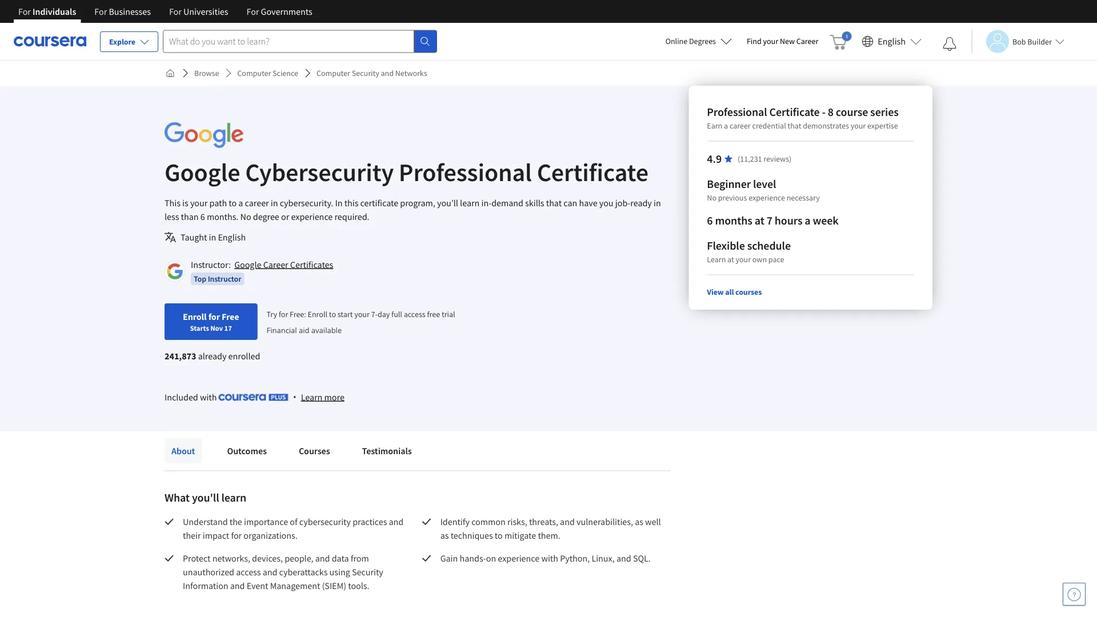 Task type: describe. For each thing, give the bounding box(es) containing it.
help center image
[[1068, 588, 1082, 601]]

their
[[183, 530, 201, 541]]

threats,
[[529, 516, 558, 528]]

and inside understand the importance of cybersecurity practices and their impact for organizations.
[[389, 516, 404, 528]]

individuals
[[33, 6, 76, 17]]

to for enroll
[[329, 309, 336, 319]]

your inside flexible schedule learn at your own pace
[[736, 254, 751, 265]]

for individuals
[[18, 6, 76, 17]]

What do you want to learn? text field
[[163, 30, 414, 53]]

no inside "this is your path to a career in cybersecurity. in this certificate program, you'll learn in-demand skills that can have you job-ready in less than 6 months. no degree or experience required."
[[240, 211, 251, 222]]

1 vertical spatial professional
[[399, 156, 532, 188]]

taught in english
[[181, 232, 246, 243]]

certificate inside 'professional certificate - 8 course series earn a career credential that demonstrates your expertise'
[[770, 105, 820, 119]]

241,873
[[165, 350, 196, 362]]

cybersecurity
[[299, 516, 351, 528]]

importance
[[244, 516, 288, 528]]

techniques
[[451, 530, 493, 541]]

trial
[[442, 309, 455, 319]]

career inside 'professional certificate - 8 course series earn a career credential that demonstrates your expertise'
[[730, 121, 751, 131]]

universities
[[184, 6, 228, 17]]

or
[[281, 211, 289, 222]]

credential
[[753, 121, 786, 131]]

0 horizontal spatial in
[[209, 232, 216, 243]]

computer science
[[237, 68, 298, 78]]

vulnerabilities,
[[577, 516, 633, 528]]

google career certificates image
[[166, 263, 184, 280]]

no inside 'beginner level no previous experience necessary'
[[707, 193, 717, 203]]

them.
[[538, 530, 561, 541]]

learn more link
[[301, 390, 345, 404]]

a inside 'professional certificate - 8 course series earn a career credential that demonstrates your expertise'
[[724, 121, 728, 131]]

cybersecurity
[[245, 156, 394, 188]]

shopping cart: 1 item image
[[830, 31, 852, 50]]

financial aid available button
[[267, 325, 342, 335]]

coursera image
[[14, 32, 86, 50]]

0 horizontal spatial with
[[200, 392, 217, 403]]

gain hands-on experience with python, linux, and sql.
[[441, 553, 651, 564]]

instructor: google career certificates top instructor
[[191, 259, 333, 284]]

taught
[[181, 232, 207, 243]]

enroll inside 'enroll for free starts nov 17'
[[183, 311, 207, 322]]

courses
[[736, 287, 762, 297]]

testimonials
[[362, 445, 412, 457]]

people,
[[285, 553, 314, 564]]

google image
[[165, 122, 244, 148]]

about
[[171, 445, 195, 457]]

flexible schedule learn at your own pace
[[707, 239, 791, 265]]

6 inside "this is your path to a career in cybersecurity. in this certificate program, you'll learn in-demand skills that can have you job-ready in less than 6 months. no degree or experience required."
[[201, 211, 205, 222]]

for for governments
[[247, 6, 259, 17]]

learn inside "this is your path to a career in cybersecurity. in this certificate program, you'll learn in-demand skills that can have you job-ready in less than 6 months. no degree or experience required."
[[460, 197, 480, 209]]

and inside 'identify common risks, threats, and vulnerabilities, as well as techniques to mitigate them.'
[[560, 516, 575, 528]]

series
[[871, 105, 899, 119]]

google cybersecurity professional certificate
[[165, 156, 649, 188]]

all
[[726, 287, 734, 297]]

computer science link
[[233, 63, 303, 83]]

what
[[165, 491, 190, 505]]

linux,
[[592, 553, 615, 564]]

level
[[753, 177, 777, 191]]

•
[[293, 391, 297, 403]]

6 months at 7 hours a week
[[707, 214, 839, 228]]

for governments
[[247, 6, 312, 17]]

for for enroll
[[208, 311, 220, 322]]

flexible
[[707, 239, 745, 253]]

your inside try for free: enroll to start your 7-day full access free trial financial aid available
[[355, 309, 370, 319]]

in
[[335, 197, 343, 209]]

find your new career link
[[741, 34, 825, 49]]

17
[[224, 324, 232, 333]]

that inside "this is your path to a career in cybersecurity. in this certificate program, you'll learn in-demand skills that can have you job-ready in less than 6 months. no degree or experience required."
[[546, 197, 562, 209]]

explore button
[[100, 31, 158, 52]]

available
[[311, 325, 342, 335]]

job-
[[616, 197, 631, 209]]

for inside understand the importance of cybersecurity practices and their impact for organizations.
[[231, 530, 242, 541]]

enroll for free starts nov 17
[[183, 311, 239, 333]]

this
[[345, 197, 359, 209]]

0 horizontal spatial certificate
[[537, 156, 649, 188]]

own
[[753, 254, 767, 265]]

path
[[210, 197, 227, 209]]

for businesses
[[95, 6, 151, 17]]

access inside try for free: enroll to start your 7-day full access free trial financial aid available
[[404, 309, 426, 319]]

experience inside 'beginner level no previous experience necessary'
[[749, 193, 785, 203]]

view
[[707, 287, 724, 297]]

protect networks, devices, people, and data from unauthorized access and cyberattacks using security information and event management (siem) tools.
[[183, 553, 385, 592]]

you
[[600, 197, 614, 209]]

online degrees
[[666, 36, 716, 46]]

demonstrates
[[803, 121, 849, 131]]

computer security and networks link
[[312, 63, 432, 83]]

coursera plus image
[[219, 394, 289, 401]]

science
[[273, 68, 298, 78]]

1 vertical spatial english
[[218, 232, 246, 243]]

about link
[[165, 438, 202, 464]]

bob
[[1013, 36, 1026, 47]]

using
[[330, 567, 350, 578]]

enrolled
[[228, 350, 260, 362]]

course
[[836, 105, 868, 119]]

schedule
[[748, 239, 791, 253]]

beginner level no previous experience necessary
[[707, 177, 820, 203]]

courses link
[[292, 438, 337, 464]]

your right find
[[763, 36, 779, 46]]

your inside "this is your path to a career in cybersecurity. in this certificate program, you'll learn in-demand skills that can have you job-ready in less than 6 months. no degree or experience required."
[[190, 197, 208, 209]]

of
[[290, 516, 298, 528]]

find your new career
[[747, 36, 819, 46]]

enroll inside try for free: enroll to start your 7-day full access free trial financial aid available
[[308, 309, 328, 319]]

0 vertical spatial google
[[165, 156, 240, 188]]

a for this is your path to a career in cybersecurity. in this certificate program, you'll learn in-demand skills that can have you job-ready in less than 6 months. no degree or experience required.
[[239, 197, 243, 209]]

beginner
[[707, 177, 751, 191]]

learn inside flexible schedule learn at your own pace
[[707, 254, 726, 265]]

management
[[270, 580, 320, 592]]

career inside "this is your path to a career in cybersecurity. in this certificate program, you'll learn in-demand skills that can have you job-ready in less than 6 months. no degree or experience required."
[[245, 197, 269, 209]]

online
[[666, 36, 688, 46]]

new
[[780, 36, 795, 46]]

view all courses link
[[707, 287, 762, 297]]

well
[[645, 516, 661, 528]]

included
[[165, 392, 198, 403]]

and left event
[[230, 580, 245, 592]]

top
[[194, 274, 206, 284]]

instructor:
[[191, 259, 231, 270]]

try for free: enroll to start your 7-day full access free trial financial aid available
[[267, 309, 455, 335]]

home image
[[166, 69, 175, 78]]

professional inside 'professional certificate - 8 course series earn a career credential that demonstrates your expertise'
[[707, 105, 768, 119]]

free:
[[290, 309, 306, 319]]

nov
[[210, 324, 223, 333]]



Task type: vqa. For each thing, say whether or not it's contained in the screenshot.
the Colorado
no



Task type: locate. For each thing, give the bounding box(es) containing it.
1 horizontal spatial to
[[329, 309, 336, 319]]

0 horizontal spatial no
[[240, 211, 251, 222]]

1 horizontal spatial 6
[[707, 214, 713, 228]]

more
[[324, 392, 345, 403]]

0 horizontal spatial learn
[[301, 392, 323, 403]]

demand
[[492, 197, 524, 209]]

0 vertical spatial no
[[707, 193, 717, 203]]

no left previous
[[707, 193, 717, 203]]

sql.
[[633, 553, 651, 564]]

1 horizontal spatial experience
[[498, 553, 540, 564]]

1 horizontal spatial that
[[788, 121, 802, 131]]

career left certificates on the left of page
[[263, 259, 288, 270]]

1 horizontal spatial access
[[404, 309, 426, 319]]

with right included
[[200, 392, 217, 403]]

1 vertical spatial at
[[728, 254, 734, 265]]

as down identify
[[441, 530, 449, 541]]

2 horizontal spatial experience
[[749, 193, 785, 203]]

0 vertical spatial certificate
[[770, 105, 820, 119]]

2 vertical spatial to
[[495, 530, 503, 541]]

access up event
[[236, 567, 261, 578]]

7
[[767, 214, 773, 228]]

earn
[[707, 121, 723, 131]]

1 vertical spatial google
[[234, 259, 261, 270]]

(11,231
[[738, 154, 762, 164]]

hours
[[775, 214, 803, 228]]

have
[[579, 197, 598, 209]]

0 horizontal spatial english
[[218, 232, 246, 243]]

1 horizontal spatial computer
[[317, 68, 350, 78]]

for left individuals
[[18, 6, 31, 17]]

learn
[[460, 197, 480, 209], [221, 491, 246, 505]]

1 horizontal spatial career
[[797, 36, 819, 46]]

access inside protect networks, devices, people, and data from unauthorized access and cyberattacks using security information and event management (siem) tools.
[[236, 567, 261, 578]]

0 horizontal spatial experience
[[291, 211, 333, 222]]

0 vertical spatial learn
[[460, 197, 480, 209]]

enroll up 'starts'
[[183, 311, 207, 322]]

ready
[[631, 197, 652, 209]]

impact
[[203, 530, 229, 541]]

1 vertical spatial access
[[236, 567, 261, 578]]

a for 6 months at 7 hours a week
[[805, 214, 811, 228]]

1 horizontal spatial in
[[271, 197, 278, 209]]

english button
[[858, 23, 927, 60]]

career right new in the right top of the page
[[797, 36, 819, 46]]

1 horizontal spatial english
[[878, 36, 906, 47]]

as left well on the right bottom of the page
[[635, 516, 644, 528]]

1 computer from the left
[[237, 68, 271, 78]]

start
[[338, 309, 353, 319]]

your inside 'professional certificate - 8 course series earn a career credential that demonstrates your expertise'
[[851, 121, 866, 131]]

0 vertical spatial english
[[878, 36, 906, 47]]

1 horizontal spatial as
[[635, 516, 644, 528]]

0 horizontal spatial 6
[[201, 211, 205, 222]]

0 vertical spatial security
[[352, 68, 379, 78]]

your
[[763, 36, 779, 46], [851, 121, 866, 131], [190, 197, 208, 209], [736, 254, 751, 265], [355, 309, 370, 319]]

1 vertical spatial career
[[245, 197, 269, 209]]

than
[[181, 211, 199, 222]]

career right 'earn' at the top of page
[[730, 121, 751, 131]]

learn up the
[[221, 491, 246, 505]]

to inside "this is your path to a career in cybersecurity. in this certificate program, you'll learn in-demand skills that can have you job-ready in less than 6 months. no degree or experience required."
[[229, 197, 237, 209]]

outcomes
[[227, 445, 267, 457]]

2 horizontal spatial to
[[495, 530, 503, 541]]

from
[[351, 553, 369, 564]]

program,
[[400, 197, 435, 209]]

testimonials link
[[355, 438, 419, 464]]

can
[[564, 197, 578, 209]]

identify
[[441, 516, 470, 528]]

1 vertical spatial that
[[546, 197, 562, 209]]

0 horizontal spatial learn
[[221, 491, 246, 505]]

0 horizontal spatial enroll
[[183, 311, 207, 322]]

computer left science
[[237, 68, 271, 78]]

this is your path to a career in cybersecurity. in this certificate program, you'll learn in-demand skills that can have you job-ready in less than 6 months. no degree or experience required.
[[165, 197, 661, 222]]

in right ready on the right of the page
[[654, 197, 661, 209]]

0 horizontal spatial access
[[236, 567, 261, 578]]

0 vertical spatial learn
[[707, 254, 726, 265]]

career
[[730, 121, 751, 131], [245, 197, 269, 209]]

experience
[[749, 193, 785, 203], [291, 211, 333, 222], [498, 553, 540, 564]]

a right 'earn' at the top of page
[[724, 121, 728, 131]]

pace
[[769, 254, 785, 265]]

for for try
[[279, 309, 288, 319]]

professional up you'll
[[399, 156, 532, 188]]

1 vertical spatial career
[[263, 259, 288, 270]]

access
[[404, 309, 426, 319], [236, 567, 261, 578]]

computer security and networks
[[317, 68, 427, 78]]

1 vertical spatial a
[[239, 197, 243, 209]]

1 vertical spatial no
[[240, 211, 251, 222]]

gain
[[441, 553, 458, 564]]

to inside 'identify common risks, threats, and vulnerabilities, as well as techniques to mitigate them.'
[[495, 530, 503, 541]]

1 horizontal spatial learn
[[460, 197, 480, 209]]

3 for from the left
[[169, 6, 182, 17]]

0 vertical spatial access
[[404, 309, 426, 319]]

1 horizontal spatial enroll
[[308, 309, 328, 319]]

1 horizontal spatial a
[[724, 121, 728, 131]]

and right practices
[[389, 516, 404, 528]]

a inside "this is your path to a career in cybersecurity. in this certificate program, you'll learn in-demand skills that can have you job-ready in less than 6 months. no degree or experience required."
[[239, 197, 243, 209]]

your down course
[[851, 121, 866, 131]]

1 vertical spatial with
[[542, 553, 558, 564]]

english inside button
[[878, 36, 906, 47]]

and left data on the left of page
[[315, 553, 330, 564]]

0 vertical spatial career
[[797, 36, 819, 46]]

show notifications image
[[943, 37, 957, 51]]

your left 7-
[[355, 309, 370, 319]]

1 security from the top
[[352, 68, 379, 78]]

in-
[[482, 197, 492, 209]]

for universities
[[169, 6, 228, 17]]

1 vertical spatial certificate
[[537, 156, 649, 188]]

experience down mitigate
[[498, 553, 540, 564]]

0 vertical spatial that
[[788, 121, 802, 131]]

0 vertical spatial career
[[730, 121, 751, 131]]

2 horizontal spatial a
[[805, 214, 811, 228]]

8
[[828, 105, 834, 119]]

1 horizontal spatial professional
[[707, 105, 768, 119]]

1 horizontal spatial at
[[755, 214, 765, 228]]

google up the path
[[165, 156, 240, 188]]

0 vertical spatial professional
[[707, 105, 768, 119]]

a right the path
[[239, 197, 243, 209]]

for right try
[[279, 309, 288, 319]]

at down flexible
[[728, 254, 734, 265]]

certificate
[[770, 105, 820, 119], [537, 156, 649, 188]]

1 horizontal spatial with
[[542, 553, 558, 564]]

starts
[[190, 324, 209, 333]]

for for universities
[[169, 6, 182, 17]]

months.
[[207, 211, 239, 222]]

2 vertical spatial experience
[[498, 553, 540, 564]]

that
[[788, 121, 802, 131], [546, 197, 562, 209]]

0 horizontal spatial that
[[546, 197, 562, 209]]

computer for computer security and networks
[[317, 68, 350, 78]]

to down common
[[495, 530, 503, 541]]

for left governments
[[247, 6, 259, 17]]

data
[[332, 553, 349, 564]]

learn left in-
[[460, 197, 480, 209]]

6 left months
[[707, 214, 713, 228]]

1 horizontal spatial learn
[[707, 254, 726, 265]]

None search field
[[163, 30, 437, 53]]

that inside 'professional certificate - 8 course series earn a career credential that demonstrates your expertise'
[[788, 121, 802, 131]]

in right taught
[[209, 232, 216, 243]]

2 vertical spatial a
[[805, 214, 811, 228]]

certificate up have
[[537, 156, 649, 188]]

• learn more
[[293, 391, 345, 403]]

computer for computer science
[[237, 68, 271, 78]]

to left the start
[[329, 309, 336, 319]]

0 vertical spatial a
[[724, 121, 728, 131]]

cybersecurity.
[[280, 197, 333, 209]]

that right 'credential'
[[788, 121, 802, 131]]

free
[[427, 309, 440, 319]]

for left businesses
[[95, 6, 107, 17]]

0 horizontal spatial computer
[[237, 68, 271, 78]]

career up degree on the top of the page
[[245, 197, 269, 209]]

2 horizontal spatial in
[[654, 197, 661, 209]]

experience down the level
[[749, 193, 785, 203]]

included with
[[165, 392, 219, 403]]

0 horizontal spatial a
[[239, 197, 243, 209]]

required.
[[335, 211, 370, 222]]

view all courses
[[707, 287, 762, 297]]

google inside instructor: google career certificates top instructor
[[234, 259, 261, 270]]

learn inside • learn more
[[301, 392, 323, 403]]

your left own at the top
[[736, 254, 751, 265]]

outcomes link
[[220, 438, 274, 464]]

1 vertical spatial to
[[329, 309, 336, 319]]

2 horizontal spatial for
[[279, 309, 288, 319]]

0 horizontal spatial for
[[208, 311, 220, 322]]

4 for from the left
[[247, 6, 259, 17]]

6 right than
[[201, 211, 205, 222]]

to right the path
[[229, 197, 237, 209]]

0 vertical spatial as
[[635, 516, 644, 528]]

1 horizontal spatial career
[[730, 121, 751, 131]]

networks
[[395, 68, 427, 78]]

practices
[[353, 516, 387, 528]]

and down devices,
[[263, 567, 277, 578]]

builder
[[1028, 36, 1052, 47]]

that left can
[[546, 197, 562, 209]]

your right is
[[190, 197, 208, 209]]

1 horizontal spatial for
[[231, 530, 242, 541]]

to for path
[[229, 197, 237, 209]]

security down "from"
[[352, 567, 383, 578]]

at left 7
[[755, 214, 765, 228]]

learn right the •
[[301, 392, 323, 403]]

security inside protect networks, devices, people, and data from unauthorized access and cyberattacks using security information and event management (siem) tools.
[[352, 567, 383, 578]]

reviews)
[[764, 154, 792, 164]]

computer right science
[[317, 68, 350, 78]]

0 horizontal spatial career
[[245, 197, 269, 209]]

for inside 'enroll for free starts nov 17'
[[208, 311, 220, 322]]

bob builder button
[[972, 30, 1065, 53]]

career inside instructor: google career certificates top instructor
[[263, 259, 288, 270]]

for for businesses
[[95, 6, 107, 17]]

1 vertical spatial learn
[[221, 491, 246, 505]]

and up the them.
[[560, 516, 575, 528]]

0 horizontal spatial at
[[728, 254, 734, 265]]

0 horizontal spatial as
[[441, 530, 449, 541]]

2 security from the top
[[352, 567, 383, 578]]

as
[[635, 516, 644, 528], [441, 530, 449, 541]]

google up the instructor at the left of page
[[234, 259, 261, 270]]

english down months.
[[218, 232, 246, 243]]

1 horizontal spatial no
[[707, 193, 717, 203]]

professional up 'earn' at the top of page
[[707, 105, 768, 119]]

0 vertical spatial with
[[200, 392, 217, 403]]

-
[[822, 105, 826, 119]]

in up degree on the top of the page
[[271, 197, 278, 209]]

learn down flexible
[[707, 254, 726, 265]]

this
[[165, 197, 181, 209]]

certificates
[[290, 259, 333, 270]]

security left networks
[[352, 68, 379, 78]]

banner navigation
[[9, 0, 322, 23]]

for
[[279, 309, 288, 319], [208, 311, 220, 322], [231, 530, 242, 541]]

experience inside "this is your path to a career in cybersecurity. in this certificate program, you'll learn in-demand skills that can have you job-ready in less than 6 months. no degree or experience required."
[[291, 211, 333, 222]]

to inside try for free: enroll to start your 7-day full access free trial financial aid available
[[329, 309, 336, 319]]

identify common risks, threats, and vulnerabilities, as well as techniques to mitigate them.
[[441, 516, 663, 541]]

the
[[230, 516, 242, 528]]

what you'll learn
[[165, 491, 246, 505]]

for left universities
[[169, 6, 182, 17]]

for for individuals
[[18, 6, 31, 17]]

2 computer from the left
[[317, 68, 350, 78]]

with down the them.
[[542, 553, 558, 564]]

for inside try for free: enroll to start your 7-day full access free trial financial aid available
[[279, 309, 288, 319]]

for down the
[[231, 530, 242, 541]]

is
[[182, 197, 189, 209]]

0 vertical spatial at
[[755, 214, 765, 228]]

1 vertical spatial security
[[352, 567, 383, 578]]

access right full
[[404, 309, 426, 319]]

a left week
[[805, 214, 811, 228]]

1 vertical spatial as
[[441, 530, 449, 541]]

1 for from the left
[[18, 6, 31, 17]]

online degrees button
[[657, 29, 741, 54]]

event
[[247, 580, 268, 592]]

enroll up available
[[308, 309, 328, 319]]

0 vertical spatial to
[[229, 197, 237, 209]]

learn
[[707, 254, 726, 265], [301, 392, 323, 403]]

0 horizontal spatial to
[[229, 197, 237, 209]]

you'll
[[437, 197, 458, 209]]

python,
[[560, 553, 590, 564]]

0 horizontal spatial professional
[[399, 156, 532, 188]]

2 for from the left
[[95, 6, 107, 17]]

browse link
[[190, 63, 224, 83]]

week
[[813, 214, 839, 228]]

experience down cybersecurity.
[[291, 211, 333, 222]]

certificate up 'credential'
[[770, 105, 820, 119]]

in
[[271, 197, 278, 209], [654, 197, 661, 209], [209, 232, 216, 243]]

information
[[183, 580, 228, 592]]

and left sql.
[[617, 553, 631, 564]]

months
[[715, 214, 753, 228]]

free
[[222, 311, 239, 322]]

at inside flexible schedule learn at your own pace
[[728, 254, 734, 265]]

for up nov
[[208, 311, 220, 322]]

and left networks
[[381, 68, 394, 78]]

0 horizontal spatial career
[[263, 259, 288, 270]]

1 vertical spatial experience
[[291, 211, 333, 222]]

1 vertical spatial learn
[[301, 392, 323, 403]]

understand the importance of cybersecurity practices and their impact for organizations.
[[183, 516, 406, 541]]

english right the shopping cart: 1 item image
[[878, 36, 906, 47]]

no left degree on the top of the page
[[240, 211, 251, 222]]

1 horizontal spatial certificate
[[770, 105, 820, 119]]

0 vertical spatial experience
[[749, 193, 785, 203]]



